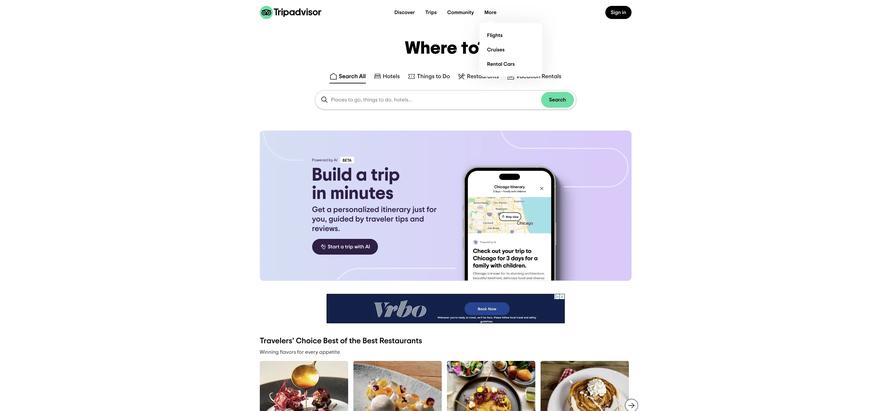Task type: locate. For each thing, give the bounding box(es) containing it.
every
[[305, 350, 318, 355]]

1 horizontal spatial for
[[427, 206, 437, 214]]

0 vertical spatial in
[[622, 10, 627, 15]]

restaurants
[[467, 74, 499, 80], [380, 337, 422, 345]]

search
[[339, 74, 358, 80], [549, 97, 566, 102]]

0 vertical spatial trip
[[371, 166, 400, 184]]

things to do
[[417, 74, 450, 80]]

discover
[[395, 10, 415, 15]]

a right get
[[327, 206, 332, 214]]

0 vertical spatial by
[[329, 158, 333, 162]]

trip
[[371, 166, 400, 184], [345, 244, 353, 249]]

0 vertical spatial a
[[356, 166, 367, 184]]

2 vertical spatial a
[[341, 244, 344, 249]]

travelers' choice best of the best restaurants
[[260, 337, 422, 345]]

sign in
[[611, 10, 627, 15]]

1 horizontal spatial best
[[363, 337, 378, 345]]

ai
[[334, 158, 338, 162], [365, 244, 370, 249]]

1 horizontal spatial ai
[[365, 244, 370, 249]]

build a trip in minutes get a personalized itinerary just for you, guided by traveler tips and reviews.
[[312, 166, 437, 233]]

1 vertical spatial for
[[297, 350, 304, 355]]

1 best from the left
[[323, 337, 339, 345]]

1 horizontal spatial trip
[[371, 166, 400, 184]]

1 vertical spatial search
[[549, 97, 566, 102]]

flights
[[487, 33, 503, 38]]

best
[[323, 337, 339, 345], [363, 337, 378, 345]]

1 vertical spatial by
[[356, 215, 364, 223]]

0 horizontal spatial in
[[312, 184, 327, 203]]

search down rentals
[[549, 97, 566, 102]]

1 horizontal spatial search
[[549, 97, 566, 102]]

do
[[443, 74, 450, 80]]

start a trip with ai button
[[312, 239, 378, 255]]

search left all
[[339, 74, 358, 80]]

ai left beta
[[334, 158, 338, 162]]

by
[[329, 158, 333, 162], [356, 215, 364, 223]]

in right the sign
[[622, 10, 627, 15]]

search inside "button"
[[339, 74, 358, 80]]

search all
[[339, 74, 366, 80]]

1 horizontal spatial by
[[356, 215, 364, 223]]

best right the
[[363, 337, 378, 345]]

where to?
[[405, 40, 486, 57]]

for
[[427, 206, 437, 214], [297, 350, 304, 355]]

where
[[405, 40, 458, 57]]

1 vertical spatial a
[[327, 206, 332, 214]]

hotels
[[383, 74, 400, 80]]

tab list
[[0, 70, 892, 85]]

a inside button
[[341, 244, 344, 249]]

0 vertical spatial for
[[427, 206, 437, 214]]

for left every
[[297, 350, 304, 355]]

menu
[[480, 23, 542, 77]]

tripadvisor image
[[260, 6, 321, 19]]

beta
[[343, 158, 352, 162]]

trip inside build a trip in minutes get a personalized itinerary just for you, guided by traveler tips and reviews.
[[371, 166, 400, 184]]

1 horizontal spatial restaurants
[[467, 74, 499, 80]]

winning flavors for every appetite
[[260, 350, 340, 355]]

1 vertical spatial ai
[[365, 244, 370, 249]]

0 horizontal spatial restaurants
[[380, 337, 422, 345]]

in
[[622, 10, 627, 15], [312, 184, 327, 203]]

discover button
[[389, 6, 420, 19]]

0 vertical spatial restaurants
[[467, 74, 499, 80]]

1 vertical spatial trip
[[345, 244, 353, 249]]

search for search
[[549, 97, 566, 102]]

restaurants inside restaurants link
[[467, 74, 499, 80]]

a
[[356, 166, 367, 184], [327, 206, 332, 214], [341, 244, 344, 249]]

vacation
[[516, 74, 541, 80]]

vacation rentals button
[[506, 71, 563, 83]]

0 horizontal spatial by
[[329, 158, 333, 162]]

you,
[[312, 215, 327, 223]]

a right build
[[356, 166, 367, 184]]

by down personalized
[[356, 215, 364, 223]]

Search search field
[[315, 91, 576, 109], [331, 97, 542, 103]]

search search field down to
[[331, 97, 542, 103]]

more button
[[480, 6, 502, 19]]

community
[[448, 10, 474, 15]]

1 horizontal spatial a
[[341, 244, 344, 249]]

search image
[[321, 96, 329, 104]]

0 horizontal spatial best
[[323, 337, 339, 345]]

2 horizontal spatial a
[[356, 166, 367, 184]]

0 horizontal spatial search
[[339, 74, 358, 80]]

ai right with
[[365, 244, 370, 249]]

best up appetite
[[323, 337, 339, 345]]

1 vertical spatial in
[[312, 184, 327, 203]]

a right start
[[341, 244, 344, 249]]

menu containing flights
[[480, 23, 542, 77]]

for right just
[[427, 206, 437, 214]]

vacation rentals
[[516, 74, 562, 80]]

trip inside button
[[345, 244, 353, 249]]

0 vertical spatial search
[[339, 74, 358, 80]]

flights link
[[485, 28, 537, 43]]

with
[[355, 244, 364, 249]]

trips
[[426, 10, 437, 15]]

cars
[[504, 61, 515, 67]]

search inside button
[[549, 97, 566, 102]]

hotels button
[[373, 71, 401, 83]]

search search field down do
[[315, 91, 576, 109]]

0 horizontal spatial a
[[327, 206, 332, 214]]

0 vertical spatial ai
[[334, 158, 338, 162]]

reviews.
[[312, 225, 340, 233]]

in up get
[[312, 184, 327, 203]]

for inside build a trip in minutes get a personalized itinerary just for you, guided by traveler tips and reviews.
[[427, 206, 437, 214]]

0 horizontal spatial trip
[[345, 244, 353, 249]]

hotels link
[[374, 72, 400, 80]]

sign
[[611, 10, 621, 15]]

0 horizontal spatial ai
[[334, 158, 338, 162]]

by right powered
[[329, 158, 333, 162]]

cruises
[[487, 47, 505, 52]]

search for search all
[[339, 74, 358, 80]]

a for build
[[356, 166, 367, 184]]

in inside build a trip in minutes get a personalized itinerary just for you, guided by traveler tips and reviews.
[[312, 184, 327, 203]]



Task type: vqa. For each thing, say whether or not it's contained in the screenshot.
cruise in the Write cruise reviews Share your opinion with our travel community
no



Task type: describe. For each thing, give the bounding box(es) containing it.
the
[[349, 337, 361, 345]]

personalized
[[333, 206, 379, 214]]

powered by ai
[[312, 158, 338, 162]]

tab list containing search all
[[0, 70, 892, 85]]

ai inside button
[[365, 244, 370, 249]]

previous image
[[256, 402, 264, 410]]

of
[[340, 337, 348, 345]]

minutes
[[330, 184, 394, 203]]

rental cars
[[487, 61, 515, 67]]

sign in link
[[606, 6, 632, 19]]

things to do link
[[408, 72, 450, 80]]

restaurants button
[[457, 71, 501, 83]]

trip for ai
[[345, 244, 353, 249]]

vacation rentals link
[[507, 72, 562, 80]]

tips
[[396, 215, 409, 223]]

all
[[359, 74, 366, 80]]

restaurants link
[[458, 72, 499, 80]]

build
[[312, 166, 352, 184]]

more
[[485, 10, 497, 15]]

choice
[[296, 337, 322, 345]]

a for start
[[341, 244, 344, 249]]

to?
[[462, 40, 486, 57]]

trip for minutes
[[371, 166, 400, 184]]

1 vertical spatial restaurants
[[380, 337, 422, 345]]

trips button
[[420, 6, 442, 19]]

things
[[417, 74, 435, 80]]

traveler
[[366, 215, 394, 223]]

start
[[328, 244, 340, 249]]

1 horizontal spatial in
[[622, 10, 627, 15]]

to
[[436, 74, 442, 80]]

just
[[413, 206, 425, 214]]

winning
[[260, 350, 279, 355]]

itinerary
[[381, 206, 411, 214]]

2 best from the left
[[363, 337, 378, 345]]

community button
[[442, 6, 480, 19]]

rentals
[[542, 74, 562, 80]]

rental
[[487, 61, 503, 67]]

search search field containing search
[[315, 91, 576, 109]]

things to do button
[[407, 71, 452, 83]]

start a trip with ai
[[328, 244, 370, 249]]

by inside build a trip in minutes get a personalized itinerary just for you, guided by traveler tips and reviews.
[[356, 215, 364, 223]]

rental cars link
[[485, 57, 537, 71]]

flavors
[[280, 350, 296, 355]]

search all button
[[329, 71, 367, 83]]

0 horizontal spatial for
[[297, 350, 304, 355]]

search button
[[542, 92, 574, 108]]

and
[[410, 215, 424, 223]]

cruises link
[[485, 43, 537, 57]]

next image
[[628, 402, 636, 410]]

travelers'
[[260, 337, 294, 345]]

guided
[[329, 215, 354, 223]]

appetite
[[319, 350, 340, 355]]

powered
[[312, 158, 328, 162]]

get
[[312, 206, 325, 214]]

advertisement region
[[327, 294, 565, 323]]



